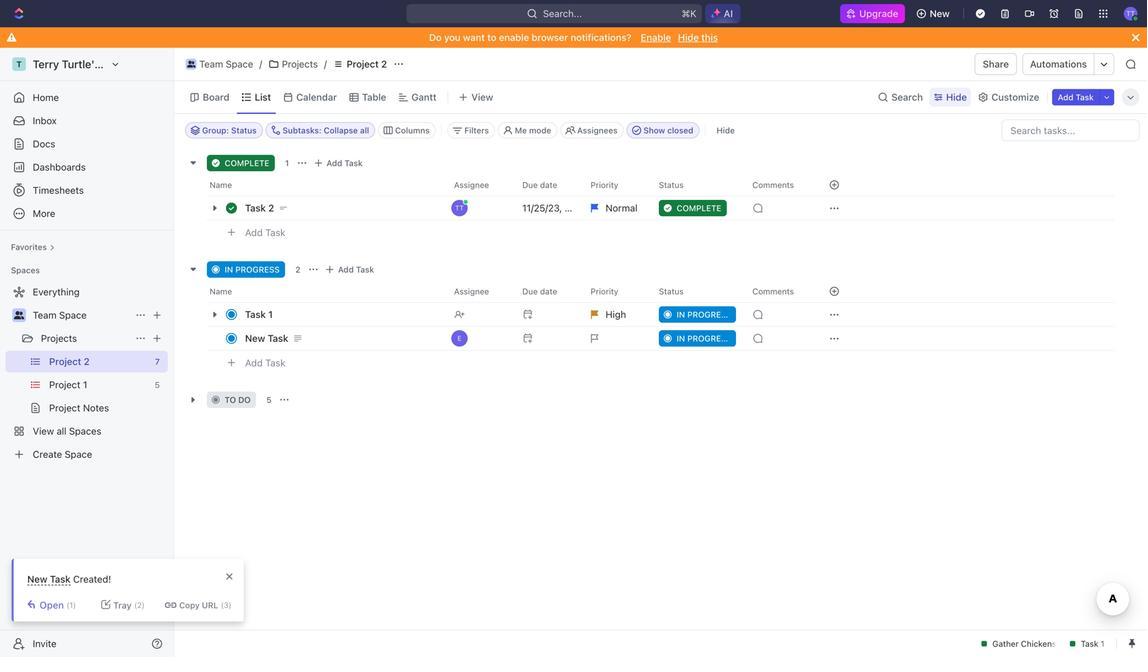 Task type: describe. For each thing, give the bounding box(es) containing it.
open (1)
[[40, 600, 76, 611]]

new button
[[911, 3, 959, 25]]

calendar
[[297, 92, 337, 103]]

workspace
[[103, 58, 159, 71]]

group: status
[[202, 126, 257, 135]]

add task button down new task
[[239, 355, 291, 372]]

new task created!
[[27, 574, 111, 585]]

1 vertical spatial project 2 link
[[49, 351, 150, 373]]

closed
[[668, 126, 694, 135]]

invite
[[33, 639, 57, 650]]

tree inside sidebar navigation
[[5, 281, 168, 466]]

me mode button
[[498, 122, 558, 139]]

automations
[[1031, 58, 1088, 70]]

mode
[[529, 126, 552, 135]]

add task for add task button above search tasks... text field
[[1058, 93, 1094, 102]]

view all spaces
[[33, 426, 101, 437]]

assignee button for 2
[[446, 281, 514, 303]]

assignees
[[578, 126, 618, 135]]

project for project 1 link
[[49, 380, 80, 391]]

1 in progress button from the top
[[651, 303, 745, 327]]

comments button for 2
[[745, 281, 813, 303]]

turtle's
[[62, 58, 100, 71]]

new for new task
[[245, 333, 265, 344]]

new task link
[[242, 329, 443, 349]]

url
[[202, 601, 218, 611]]

due date button for 1
[[514, 174, 583, 196]]

new for new task created!
[[27, 574, 47, 585]]

calendar link
[[294, 88, 337, 107]]

1 for project 1
[[83, 380, 87, 391]]

add task down collapse
[[327, 158, 363, 168]]

comments button for 1
[[745, 174, 813, 196]]

terry turtle's workspace
[[33, 58, 159, 71]]

customize
[[992, 92, 1040, 103]]

project up table link
[[347, 58, 379, 70]]

me mode
[[515, 126, 552, 135]]

everything link
[[5, 281, 165, 303]]

progress for second in progress dropdown button
[[688, 334, 732, 344]]

comments for 2
[[753, 287, 795, 296]]

terry turtle's workspace, , element
[[12, 57, 26, 71]]

docs
[[33, 138, 55, 150]]

created!
[[73, 574, 111, 585]]

0 vertical spatial complete
[[225, 158, 270, 168]]

show closed
[[644, 126, 694, 135]]

project for the bottom project 2 link
[[49, 356, 81, 368]]

subtasks:
[[283, 126, 322, 135]]

1 horizontal spatial project 2
[[347, 58, 387, 70]]

more button
[[5, 203, 168, 225]]

0 horizontal spatial to
[[225, 396, 236, 405]]

home link
[[5, 87, 168, 109]]

project for project notes link on the bottom of the page
[[49, 403, 80, 414]]

open
[[40, 600, 64, 611]]

gantt
[[412, 92, 437, 103]]

hide button
[[930, 88, 972, 107]]

project notes link
[[49, 398, 165, 419]]

ai
[[724, 8, 733, 19]]

team inside tree
[[33, 310, 57, 321]]

share
[[983, 58, 1010, 70]]

table link
[[360, 88, 387, 107]]

want
[[463, 32, 485, 43]]

task 1
[[245, 309, 273, 320]]

(1)
[[67, 602, 76, 610]]

1 horizontal spatial team space link
[[182, 56, 257, 72]]

board
[[203, 92, 230, 103]]

spaces inside tree
[[69, 426, 101, 437]]

due date for 2
[[523, 287, 558, 296]]

normal button
[[583, 196, 651, 221]]

hide inside button
[[717, 126, 735, 135]]

copy
[[179, 601, 200, 611]]

1 for task 1
[[268, 309, 273, 320]]

table
[[362, 92, 387, 103]]

everything
[[33, 287, 80, 298]]

search
[[892, 92, 923, 103]]

favorites
[[11, 243, 47, 252]]

add up task 1 link in the top left of the page
[[338, 265, 354, 275]]

list link
[[252, 88, 271, 107]]

0 vertical spatial in
[[225, 265, 233, 275]]

5 inside tree
[[155, 381, 160, 390]]

task 2 link
[[242, 198, 443, 218]]

hide button
[[712, 122, 741, 139]]

create space
[[33, 449, 92, 460]]

status for 1
[[659, 180, 684, 190]]

0 vertical spatial progress
[[235, 265, 280, 275]]

hide inside dropdown button
[[947, 92, 968, 103]]

0 vertical spatial space
[[226, 58, 253, 70]]

complete button
[[651, 196, 745, 221]]

project 1
[[49, 380, 87, 391]]

due for 1
[[523, 180, 538, 190]]

complete inside dropdown button
[[677, 204, 722, 213]]

status button for 1
[[651, 174, 745, 196]]

collapse
[[324, 126, 358, 135]]

home
[[33, 92, 59, 103]]

upgrade link
[[841, 4, 906, 23]]

all inside view all spaces link
[[57, 426, 66, 437]]

dashboards link
[[5, 156, 168, 178]]

0 vertical spatial 1
[[285, 158, 289, 168]]

0 horizontal spatial tt
[[455, 204, 464, 212]]

do
[[238, 396, 251, 405]]

0 vertical spatial status
[[231, 126, 257, 135]]

name button for 1
[[207, 174, 446, 196]]

t
[[16, 59, 22, 69]]

1 vertical spatial space
[[59, 310, 87, 321]]

enable
[[641, 32, 672, 43]]

ai button
[[706, 4, 741, 23]]

new for new
[[930, 8, 950, 19]]

you
[[444, 32, 461, 43]]

priority button for 1
[[583, 174, 651, 196]]

dashboards
[[33, 162, 86, 173]]

name button for 2
[[207, 281, 446, 303]]

more
[[33, 208, 55, 219]]

terry
[[33, 58, 59, 71]]

inbox
[[33, 115, 57, 126]]

1 vertical spatial 5
[[267, 396, 272, 405]]

status button for 2
[[651, 281, 745, 303]]

normal
[[606, 203, 638, 214]]

status for 2
[[659, 287, 684, 296]]

due date button for 2
[[514, 281, 583, 303]]

this
[[702, 32, 718, 43]]

share button
[[975, 53, 1018, 75]]

high button
[[583, 303, 651, 327]]

gantt link
[[409, 88, 437, 107]]

priority for 1
[[591, 180, 619, 190]]

0 horizontal spatial team space link
[[33, 305, 130, 327]]

project 2 inside tree
[[49, 356, 90, 368]]

in for second in progress dropdown button
[[677, 334, 686, 344]]

assignee for 2
[[454, 287, 489, 296]]

team space inside tree
[[33, 310, 87, 321]]

e
[[458, 335, 462, 343]]

search button
[[874, 88, 928, 107]]

1 vertical spatial projects link
[[41, 328, 130, 350]]

1 horizontal spatial projects
[[282, 58, 318, 70]]



Task type: vqa. For each thing, say whether or not it's contained in the screenshot.
list
yes



Task type: locate. For each thing, give the bounding box(es) containing it.
0 vertical spatial team space link
[[182, 56, 257, 72]]

timesheets
[[33, 185, 84, 196]]

project 1 link
[[49, 374, 149, 396]]

team space link
[[182, 56, 257, 72], [33, 305, 130, 327]]

new right upgrade
[[930, 8, 950, 19]]

1 priority button from the top
[[583, 174, 651, 196]]

0 vertical spatial in progress
[[225, 265, 280, 275]]

1 vertical spatial 1
[[268, 309, 273, 320]]

subtasks: collapse all
[[283, 126, 369, 135]]

show closed button
[[627, 122, 700, 139]]

1 date from the top
[[540, 180, 558, 190]]

1 horizontal spatial /
[[324, 58, 327, 70]]

user group image
[[187, 61, 196, 68]]

1 vertical spatial due
[[523, 287, 538, 296]]

do you want to enable browser notifications? enable hide this
[[429, 32, 718, 43]]

1
[[285, 158, 289, 168], [268, 309, 273, 320], [83, 380, 87, 391]]

team space up board
[[199, 58, 253, 70]]

tray
[[113, 601, 132, 611]]

1 comments from the top
[[753, 180, 795, 190]]

1 vertical spatial project 2
[[49, 356, 90, 368]]

2 horizontal spatial new
[[930, 8, 950, 19]]

all up create space
[[57, 426, 66, 437]]

new
[[930, 8, 950, 19], [245, 333, 265, 344], [27, 574, 47, 585]]

2 date from the top
[[540, 287, 558, 296]]

1 vertical spatial in
[[677, 310, 686, 320]]

1 status button from the top
[[651, 174, 745, 196]]

new task
[[245, 333, 289, 344]]

view up filters
[[472, 92, 494, 103]]

copy url (3)
[[179, 601, 232, 611]]

(3)
[[221, 602, 232, 610]]

due date
[[523, 180, 558, 190], [523, 287, 558, 296]]

do
[[429, 32, 442, 43]]

list
[[255, 92, 271, 103]]

1 vertical spatial comments button
[[745, 281, 813, 303]]

add task down task 2
[[245, 227, 286, 239]]

timesheets link
[[5, 180, 168, 202]]

team space
[[199, 58, 253, 70], [33, 310, 87, 321]]

hide left this
[[678, 32, 699, 43]]

0 horizontal spatial projects
[[41, 333, 77, 344]]

1 vertical spatial priority
[[591, 287, 619, 296]]

space down view all spaces link
[[65, 449, 92, 460]]

1 down "subtasks:"
[[285, 158, 289, 168]]

high
[[606, 309, 626, 320]]

add for add task button above search tasks... text field
[[1058, 93, 1074, 102]]

2 vertical spatial space
[[65, 449, 92, 460]]

2 priority button from the top
[[583, 281, 651, 303]]

2 comments button from the top
[[745, 281, 813, 303]]

new down task 1 at the left of page
[[245, 333, 265, 344]]

/ up list
[[259, 58, 262, 70]]

priority up normal dropdown button
[[591, 180, 619, 190]]

0 vertical spatial assignee
[[454, 180, 489, 190]]

2
[[381, 58, 387, 70], [268, 203, 274, 214], [296, 265, 301, 275], [84, 356, 90, 368]]

1 due from the top
[[523, 180, 538, 190]]

0 horizontal spatial 1
[[83, 380, 87, 391]]

0 vertical spatial comments
[[753, 180, 795, 190]]

tree containing everything
[[5, 281, 168, 466]]

project 2
[[347, 58, 387, 70], [49, 356, 90, 368]]

to
[[488, 32, 497, 43], [225, 396, 236, 405]]

e button
[[446, 327, 514, 351]]

1 up project notes
[[83, 380, 87, 391]]

0 vertical spatial team space
[[199, 58, 253, 70]]

Search tasks... text field
[[1003, 120, 1140, 141]]

priority
[[591, 180, 619, 190], [591, 287, 619, 296]]

filters button
[[448, 122, 495, 139]]

5
[[155, 381, 160, 390], [267, 396, 272, 405]]

automations button
[[1024, 54, 1094, 74]]

group:
[[202, 126, 229, 135]]

priority up high
[[591, 287, 619, 296]]

in progress button
[[651, 303, 745, 327], [651, 327, 745, 351]]

0 vertical spatial due
[[523, 180, 538, 190]]

project 2 up project 1
[[49, 356, 90, 368]]

0 vertical spatial projects
[[282, 58, 318, 70]]

hide right search
[[947, 92, 968, 103]]

add task up task 1 link in the top left of the page
[[338, 265, 374, 275]]

add down new task
[[245, 358, 263, 369]]

2 vertical spatial hide
[[717, 126, 735, 135]]

projects link down everything link
[[41, 328, 130, 350]]

1 vertical spatial projects
[[41, 333, 77, 344]]

add task down new task
[[245, 358, 286, 369]]

0 horizontal spatial all
[[57, 426, 66, 437]]

in progress for second in progress dropdown button
[[677, 334, 732, 344]]

team right user group image
[[199, 58, 223, 70]]

project 2 link
[[330, 56, 391, 72], [49, 351, 150, 373]]

sidebar navigation
[[0, 48, 177, 658]]

1 name button from the top
[[207, 174, 446, 196]]

assignee
[[454, 180, 489, 190], [454, 287, 489, 296]]

progress for first in progress dropdown button from the top of the page
[[688, 310, 732, 320]]

0 vertical spatial name
[[210, 180, 232, 190]]

0 vertical spatial priority
[[591, 180, 619, 190]]

⌘k
[[682, 8, 697, 19]]

0 horizontal spatial view
[[33, 426, 54, 437]]

projects down everything
[[41, 333, 77, 344]]

add for add task button under new task
[[245, 358, 263, 369]]

1 vertical spatial in progress
[[677, 310, 732, 320]]

project up project 1
[[49, 356, 81, 368]]

1 vertical spatial status
[[659, 180, 684, 190]]

1 due date button from the top
[[514, 174, 583, 196]]

assignees button
[[560, 122, 624, 139]]

team space down everything
[[33, 310, 87, 321]]

all
[[360, 126, 369, 135], [57, 426, 66, 437]]

due date button
[[514, 174, 583, 196], [514, 281, 583, 303]]

0 horizontal spatial project 2
[[49, 356, 90, 368]]

1 horizontal spatial all
[[360, 126, 369, 135]]

0 horizontal spatial hide
[[678, 32, 699, 43]]

projects up calendar link on the left top
[[282, 58, 318, 70]]

priority button up high
[[583, 281, 651, 303]]

name button up task 2 link
[[207, 174, 446, 196]]

space up list link
[[226, 58, 253, 70]]

0 vertical spatial name button
[[207, 174, 446, 196]]

0 vertical spatial priority button
[[583, 174, 651, 196]]

complete
[[225, 158, 270, 168], [677, 204, 722, 213]]

project up view all spaces
[[49, 403, 80, 414]]

add task button
[[1053, 89, 1100, 106], [310, 155, 368, 171], [239, 225, 291, 241], [322, 262, 380, 278], [239, 355, 291, 372]]

0 vertical spatial projects link
[[265, 56, 322, 72]]

0 horizontal spatial 5
[[155, 381, 160, 390]]

1 / from the left
[[259, 58, 262, 70]]

view for view
[[472, 92, 494, 103]]

comments
[[753, 180, 795, 190], [753, 287, 795, 296]]

add down collapse
[[327, 158, 342, 168]]

assignee for 1
[[454, 180, 489, 190]]

0 horizontal spatial team
[[33, 310, 57, 321]]

2 / from the left
[[324, 58, 327, 70]]

to left do
[[225, 396, 236, 405]]

docs link
[[5, 133, 168, 155]]

0 vertical spatial to
[[488, 32, 497, 43]]

1 vertical spatial due date
[[523, 287, 558, 296]]

priority for 2
[[591, 287, 619, 296]]

1 vertical spatial new
[[245, 333, 265, 344]]

2 due date from the top
[[523, 287, 558, 296]]

upgrade
[[860, 8, 899, 19]]

customize button
[[974, 88, 1044, 107]]

assignee button for 1
[[446, 174, 514, 196]]

tt
[[1127, 9, 1136, 17], [455, 204, 464, 212]]

task 2
[[245, 203, 274, 214]]

0 vertical spatial project 2
[[347, 58, 387, 70]]

me
[[515, 126, 527, 135]]

2 vertical spatial 1
[[83, 380, 87, 391]]

due for 2
[[523, 287, 538, 296]]

1 horizontal spatial team space
[[199, 58, 253, 70]]

inbox link
[[5, 110, 168, 132]]

1 vertical spatial view
[[33, 426, 54, 437]]

0 vertical spatial due date button
[[514, 174, 583, 196]]

1 assignee button from the top
[[446, 174, 514, 196]]

team space link up board
[[182, 56, 257, 72]]

to right want
[[488, 32, 497, 43]]

1 vertical spatial assignee
[[454, 287, 489, 296]]

team
[[199, 58, 223, 70], [33, 310, 57, 321]]

2 vertical spatial progress
[[688, 334, 732, 344]]

favorites button
[[5, 239, 61, 256]]

user group image
[[14, 312, 24, 320]]

1 vertical spatial complete
[[677, 204, 722, 213]]

2 inside tree
[[84, 356, 90, 368]]

assignee button down filters
[[446, 174, 514, 196]]

1 due date from the top
[[523, 180, 558, 190]]

0 vertical spatial hide
[[678, 32, 699, 43]]

in progress for first in progress dropdown button from the top of the page
[[677, 310, 732, 320]]

0 horizontal spatial tt button
[[446, 196, 514, 221]]

in for first in progress dropdown button from the top of the page
[[677, 310, 686, 320]]

add task button up task 1 link in the top left of the page
[[322, 262, 380, 278]]

2 name from the top
[[210, 287, 232, 296]]

projects inside tree
[[41, 333, 77, 344]]

1 horizontal spatial new
[[245, 333, 265, 344]]

view for view all spaces
[[33, 426, 54, 437]]

date for 2
[[540, 287, 558, 296]]

add
[[1058, 93, 1074, 102], [327, 158, 342, 168], [245, 227, 263, 239], [338, 265, 354, 275], [245, 358, 263, 369]]

assignee button up the e dropdown button
[[446, 281, 514, 303]]

0 horizontal spatial projects link
[[41, 328, 130, 350]]

2 status button from the top
[[651, 281, 745, 303]]

due date for 1
[[523, 180, 558, 190]]

filters
[[465, 126, 489, 135]]

1 vertical spatial name button
[[207, 281, 446, 303]]

0 vertical spatial spaces
[[11, 266, 40, 275]]

add task button down task 2
[[239, 225, 291, 241]]

new inside button
[[930, 8, 950, 19]]

1 priority from the top
[[591, 180, 619, 190]]

name for in progress
[[210, 287, 232, 296]]

to do
[[225, 396, 251, 405]]

view up create
[[33, 426, 54, 437]]

tree
[[5, 281, 168, 466]]

notes
[[83, 403, 109, 414]]

project notes
[[49, 403, 109, 414]]

view inside button
[[472, 92, 494, 103]]

tray (2)
[[113, 601, 145, 611]]

date for 1
[[540, 180, 558, 190]]

2 priority from the top
[[591, 287, 619, 296]]

0 vertical spatial due date
[[523, 180, 558, 190]]

add task for add task button under new task
[[245, 358, 286, 369]]

1 horizontal spatial team
[[199, 58, 223, 70]]

2 comments from the top
[[753, 287, 795, 296]]

1 horizontal spatial tt
[[1127, 9, 1136, 17]]

assignee up the e dropdown button
[[454, 287, 489, 296]]

2 horizontal spatial 1
[[285, 158, 289, 168]]

projects link
[[265, 56, 322, 72], [41, 328, 130, 350]]

2 due from the top
[[523, 287, 538, 296]]

1 horizontal spatial view
[[472, 92, 494, 103]]

0 horizontal spatial new
[[27, 574, 47, 585]]

spaces up create space link
[[69, 426, 101, 437]]

name
[[210, 180, 232, 190], [210, 287, 232, 296]]

1 vertical spatial date
[[540, 287, 558, 296]]

1 vertical spatial team space
[[33, 310, 87, 321]]

browser
[[532, 32, 568, 43]]

project 2 link up project 1 link
[[49, 351, 150, 373]]

/
[[259, 58, 262, 70], [324, 58, 327, 70]]

/ up calendar
[[324, 58, 327, 70]]

0 vertical spatial all
[[360, 126, 369, 135]]

project 2 link up table link
[[330, 56, 391, 72]]

team space link down everything link
[[33, 305, 130, 327]]

0 vertical spatial date
[[540, 180, 558, 190]]

create space link
[[5, 444, 165, 466]]

priority button up normal
[[583, 174, 651, 196]]

hide right closed at right top
[[717, 126, 735, 135]]

team right user group icon
[[33, 310, 57, 321]]

board link
[[200, 88, 230, 107]]

add task button up search tasks... text field
[[1053, 89, 1100, 106]]

new up open
[[27, 574, 47, 585]]

name for complete
[[210, 180, 232, 190]]

5 right do
[[267, 396, 272, 405]]

all right collapse
[[360, 126, 369, 135]]

1 comments button from the top
[[745, 174, 813, 196]]

1 horizontal spatial 1
[[268, 309, 273, 320]]

notifications?
[[571, 32, 632, 43]]

0 vertical spatial status button
[[651, 174, 745, 196]]

add task for add task button under task 2
[[245, 227, 286, 239]]

in progress
[[225, 265, 280, 275], [677, 310, 732, 320], [677, 334, 732, 344]]

0 horizontal spatial /
[[259, 58, 262, 70]]

space down everything link
[[59, 310, 87, 321]]

0 vertical spatial team
[[199, 58, 223, 70]]

status
[[231, 126, 257, 135], [659, 180, 684, 190], [659, 287, 684, 296]]

project 2 up table link
[[347, 58, 387, 70]]

add task
[[1058, 93, 1094, 102], [327, 158, 363, 168], [245, 227, 286, 239], [338, 265, 374, 275], [245, 358, 286, 369]]

1 inside tree
[[83, 380, 87, 391]]

comments for 1
[[753, 180, 795, 190]]

1 horizontal spatial project 2 link
[[330, 56, 391, 72]]

view button
[[454, 88, 498, 107]]

2 name button from the top
[[207, 281, 446, 303]]

0 horizontal spatial project 2 link
[[49, 351, 150, 373]]

1 horizontal spatial tt button
[[1120, 3, 1142, 25]]

2 vertical spatial status
[[659, 287, 684, 296]]

spaces down favorites
[[11, 266, 40, 275]]

add down task 2
[[245, 227, 263, 239]]

0 vertical spatial project 2 link
[[330, 56, 391, 72]]

1 vertical spatial spaces
[[69, 426, 101, 437]]

1 horizontal spatial 5
[[267, 396, 272, 405]]

1 horizontal spatial complete
[[677, 204, 722, 213]]

add task up search tasks... text field
[[1058, 93, 1094, 102]]

1 vertical spatial name
[[210, 287, 232, 296]]

tt button
[[1120, 3, 1142, 25], [446, 196, 514, 221]]

view inside tree
[[33, 426, 54, 437]]

task 1 link
[[242, 305, 443, 325]]

2 in progress button from the top
[[651, 327, 745, 351]]

add for add task button under task 2
[[245, 227, 263, 239]]

1 up new task
[[268, 309, 273, 320]]

1 horizontal spatial spaces
[[69, 426, 101, 437]]

add up search tasks... text field
[[1058, 93, 1074, 102]]

1 vertical spatial comments
[[753, 287, 795, 296]]

columns button
[[378, 122, 436, 139]]

in
[[225, 265, 233, 275], [677, 310, 686, 320], [677, 334, 686, 344]]

2 due date button from the top
[[514, 281, 583, 303]]

1 vertical spatial assignee button
[[446, 281, 514, 303]]

add task button down collapse
[[310, 155, 368, 171]]

assignee down filters dropdown button
[[454, 180, 489, 190]]

search...
[[543, 8, 582, 19]]

0 horizontal spatial complete
[[225, 158, 270, 168]]

0 vertical spatial view
[[472, 92, 494, 103]]

1 name from the top
[[210, 180, 232, 190]]

projects link up calendar link on the left top
[[265, 56, 322, 72]]

2 assignee from the top
[[454, 287, 489, 296]]

0 vertical spatial new
[[930, 8, 950, 19]]

1 vertical spatial team
[[33, 310, 57, 321]]

1 vertical spatial priority button
[[583, 281, 651, 303]]

1 vertical spatial hide
[[947, 92, 968, 103]]

priority button for 2
[[583, 281, 651, 303]]

project up project notes
[[49, 380, 80, 391]]

enable
[[499, 32, 529, 43]]

view all spaces link
[[5, 421, 165, 443]]

2 assignee button from the top
[[446, 281, 514, 303]]

project
[[347, 58, 379, 70], [49, 356, 81, 368], [49, 380, 80, 391], [49, 403, 80, 414]]

name button up task 1 link in the top left of the page
[[207, 281, 446, 303]]

task
[[1076, 93, 1094, 102], [345, 158, 363, 168], [245, 203, 266, 214], [265, 227, 286, 239], [356, 265, 374, 275], [245, 309, 266, 320], [268, 333, 289, 344], [265, 358, 286, 369], [50, 574, 71, 585]]

1 assignee from the top
[[454, 180, 489, 190]]

0 horizontal spatial spaces
[[11, 266, 40, 275]]

date
[[540, 180, 558, 190], [540, 287, 558, 296]]

0 vertical spatial tt
[[1127, 9, 1136, 17]]

5 down 7
[[155, 381, 160, 390]]

2 vertical spatial in
[[677, 334, 686, 344]]



